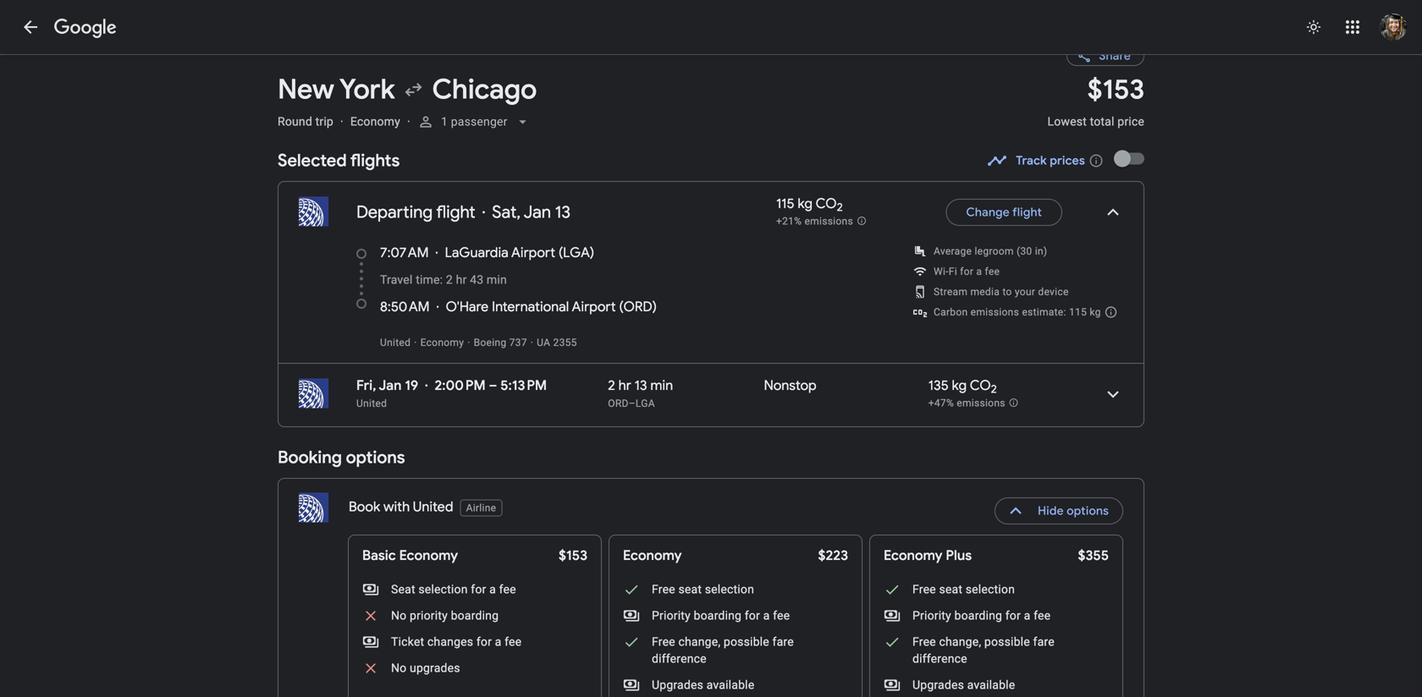 Task type: describe. For each thing, give the bounding box(es) containing it.
emissions for 135 kg co
[[957, 398, 1006, 410]]

departing flight
[[357, 202, 476, 223]]

track prices
[[1016, 153, 1086, 169]]

change, for economy plus
[[940, 636, 982, 650]]

no upgrades
[[391, 662, 460, 676]]

737
[[509, 337, 527, 349]]

laguardia airport (lga)
[[445, 244, 595, 262]]

free seat selection for economy plus
[[913, 583, 1015, 597]]

change flight
[[967, 205, 1042, 220]]

hide
[[1038, 504, 1064, 519]]

boeing
[[474, 337, 507, 349]]

2 inside 2 hr 13 min ord – lga
[[608, 377, 615, 395]]

new york
[[278, 72, 395, 107]]

fi
[[949, 266, 958, 278]]

2 inside 115 kg co 2
[[837, 200, 843, 215]]

possible for economy plus
[[985, 636, 1030, 650]]

book
[[349, 499, 380, 516]]

seat
[[391, 583, 416, 597]]

Arrival time: 5:13 PM. text field
[[501, 377, 547, 395]]

with
[[384, 499, 410, 516]]

priority for economy
[[652, 609, 691, 623]]

seat for economy plus
[[940, 583, 963, 597]]

options for hide options
[[1067, 504, 1109, 519]]

changes
[[428, 636, 474, 650]]

Departure time: 2:00 PM. text field
[[435, 377, 486, 395]]

seat for economy
[[679, 583, 702, 597]]

york
[[339, 72, 395, 107]]

available for economy plus
[[968, 679, 1016, 693]]

chicago
[[432, 72, 537, 107]]

seat selection for a fee
[[391, 583, 516, 597]]

difference for economy
[[652, 652, 707, 666]]

change flight button
[[946, 192, 1063, 233]]

in)
[[1035, 246, 1048, 257]]

stream
[[934, 286, 968, 298]]

priority boarding for a fee for economy plus
[[913, 609, 1051, 623]]

7:07 am
[[380, 244, 429, 262]]

115 kg co 2
[[777, 195, 843, 215]]

1 vertical spatial kg
[[1090, 307, 1101, 318]]

+21%
[[777, 216, 802, 228]]

hr inside 2 hr 13 min ord – lga
[[619, 377, 632, 395]]

price
[[1118, 115, 1145, 129]]

hide options button
[[995, 491, 1124, 532]]

– inside 2 hr 13 min ord – lga
[[629, 398, 636, 410]]

prices
[[1050, 153, 1086, 169]]

lowest
[[1048, 115, 1087, 129]]

min inside 2 hr 13 min ord – lga
[[651, 377, 673, 395]]

ord
[[608, 398, 629, 410]]

ticket changes for a fee
[[391, 636, 522, 650]]

basic economy
[[362, 547, 458, 565]]

co for 115 kg co
[[816, 195, 837, 213]]

2 vertical spatial united
[[413, 499, 454, 516]]

5:13 pm
[[501, 377, 547, 395]]

total
[[1090, 115, 1115, 129]]

change appearance image
[[1294, 7, 1335, 47]]

departing
[[357, 202, 433, 223]]

new
[[278, 72, 334, 107]]

track
[[1016, 153, 1047, 169]]

difference for economy plus
[[913, 652, 968, 666]]

trip
[[316, 115, 334, 129]]

available for economy
[[707, 679, 755, 693]]

$153 lowest total price
[[1048, 72, 1145, 129]]

change, for economy
[[679, 636, 721, 650]]

(lga)
[[559, 244, 595, 262]]

nonstop
[[764, 377, 817, 395]]

Arrival time: 8:50 AM. text field
[[380, 299, 430, 316]]

estimate:
[[1022, 307, 1067, 318]]

fri,
[[357, 377, 376, 395]]

no for no upgrades
[[391, 662, 407, 676]]

book with united
[[349, 499, 454, 516]]

return flight on friday, january 19. leaves o'hare international airport at 2:00 pm on friday, january 19 and arrives at laguardia airport at 5:13 pm on friday, january 19. element
[[357, 377, 547, 395]]

emissions for 115 kg co
[[805, 216, 854, 228]]

legroom
[[975, 246, 1014, 257]]

share button
[[1067, 46, 1145, 66]]

flight details. return flight on friday, january 19. leaves o'hare international airport at 2:00 pm on friday, january 19 and arrives at laguardia airport at 5:13 pm on friday, january 19. image
[[1093, 374, 1134, 415]]

1 vertical spatial airport
[[572, 299, 616, 316]]

Departure time: 7:07 AM. text field
[[380, 244, 429, 262]]

2 inside 135 kg co 2
[[991, 383, 997, 397]]

selected
[[278, 150, 347, 171]]

sat, jan 13
[[492, 202, 571, 223]]

135 kg co 2
[[929, 377, 997, 397]]

2 hr 13 min ord – lga
[[608, 377, 673, 410]]

kg for 135 kg co
[[952, 377, 967, 395]]

upgrades for economy
[[652, 679, 704, 693]]

0 horizontal spatial min
[[487, 273, 507, 287]]

8:50 am
[[380, 299, 430, 316]]

kg for 115 kg co
[[798, 195, 813, 213]]

0 vertical spatial airport
[[512, 244, 556, 262]]

1 vertical spatial united
[[357, 398, 387, 410]]

carbon
[[934, 307, 968, 318]]

1 passenger button
[[411, 102, 538, 142]]

o'hare international airport (ord)
[[446, 299, 657, 316]]

free seat selection for economy
[[652, 583, 755, 597]]

selection for economy
[[705, 583, 755, 597]]

+21% emissions
[[777, 216, 854, 228]]

boarding for economy plus
[[955, 609, 1003, 623]]

$355
[[1078, 547, 1109, 565]]

hide options
[[1038, 504, 1109, 519]]

basic
[[362, 547, 396, 565]]

boarding for economy
[[694, 609, 742, 623]]

booking
[[278, 447, 342, 469]]

airline
[[466, 503, 496, 514]]

travel time: 2 hr 43 min
[[380, 273, 507, 287]]

0 horizontal spatial hr
[[456, 273, 467, 287]]

laguardia
[[445, 244, 509, 262]]

carbon emissions estimate: 115 kg
[[934, 307, 1101, 318]]



Task type: vqa. For each thing, say whether or not it's contained in the screenshot.


Task type: locate. For each thing, give the bounding box(es) containing it.
free change, possible fare difference for economy
[[652, 636, 794, 666]]

1 difference from the left
[[652, 652, 707, 666]]

3 boarding from the left
[[955, 609, 1003, 623]]

1
[[441, 115, 448, 129]]

$223
[[818, 547, 849, 565]]

1 horizontal spatial kg
[[952, 377, 967, 395]]

2 seat from the left
[[940, 583, 963, 597]]

stream media to your device
[[934, 286, 1069, 298]]

2 horizontal spatial  image
[[531, 337, 534, 349]]

list inside 'main content'
[[279, 182, 1144, 427]]

booking options
[[278, 447, 405, 469]]

$153
[[1088, 72, 1145, 107], [559, 547, 588, 565]]

sat,
[[492, 202, 521, 223]]

go back image
[[20, 17, 41, 37]]

no priority boarding
[[391, 609, 499, 623]]

0 horizontal spatial co
[[816, 195, 837, 213]]

1 horizontal spatial $153
[[1088, 72, 1145, 107]]

0 horizontal spatial fare
[[773, 636, 794, 650]]

1 horizontal spatial co
[[970, 377, 991, 395]]

1 vertical spatial emissions
[[971, 307, 1020, 318]]

43
[[470, 273, 484, 287]]

2 possible from the left
[[985, 636, 1030, 650]]

2 up +47% emissions
[[991, 383, 997, 397]]

1 passenger
[[441, 115, 508, 129]]

kg up +47% emissions
[[952, 377, 967, 395]]

2 boarding from the left
[[694, 609, 742, 623]]

min up lga
[[651, 377, 673, 395]]

1 horizontal spatial seat
[[940, 583, 963, 597]]

0 horizontal spatial airport
[[512, 244, 556, 262]]

115
[[777, 195, 795, 213], [1069, 307, 1087, 318]]

1 upgrades from the left
[[652, 679, 704, 693]]

total duration 2 hr 13 min. element
[[608, 377, 764, 397]]

boeing 737
[[474, 337, 527, 349]]

change
[[967, 205, 1010, 220]]

0 horizontal spatial kg
[[798, 195, 813, 213]]

1 vertical spatial –
[[629, 398, 636, 410]]

seat
[[679, 583, 702, 597], [940, 583, 963, 597]]

1 horizontal spatial 13
[[635, 377, 647, 395]]

1 horizontal spatial options
[[1067, 504, 1109, 519]]

none text field containing $153
[[1048, 72, 1145, 144]]

average
[[934, 246, 972, 257]]

possible
[[724, 636, 770, 650], [985, 636, 1030, 650]]

0 horizontal spatial 13
[[555, 202, 571, 223]]

fri, jan 19
[[357, 377, 418, 395]]

0 vertical spatial $153
[[1088, 72, 1145, 107]]

0 vertical spatial options
[[346, 447, 405, 469]]

2 difference from the left
[[913, 652, 968, 666]]

 image
[[340, 115, 344, 129], [407, 115, 411, 129], [531, 337, 534, 349]]

1 horizontal spatial jan
[[524, 202, 551, 223]]

main content containing new york
[[278, 32, 1145, 698]]

1 horizontal spatial available
[[968, 679, 1016, 693]]

flight up (30
[[1013, 205, 1042, 220]]

13 for jan
[[555, 202, 571, 223]]

(30
[[1017, 246, 1033, 257]]

1 horizontal spatial airport
[[572, 299, 616, 316]]

2 vertical spatial kg
[[952, 377, 967, 395]]

1 vertical spatial co
[[970, 377, 991, 395]]

1 priority from the left
[[652, 609, 691, 623]]

1 horizontal spatial priority
[[913, 609, 952, 623]]

wi-fi for a fee
[[934, 266, 1000, 278]]

hr up ord at left bottom
[[619, 377, 632, 395]]

united right with
[[413, 499, 454, 516]]

co for 135 kg co
[[970, 377, 991, 395]]

1 boarding from the left
[[451, 609, 499, 623]]

0 horizontal spatial priority
[[652, 609, 691, 623]]

2 right time:
[[446, 273, 453, 287]]

flight for change flight
[[1013, 205, 1042, 220]]

1 fare from the left
[[773, 636, 794, 650]]

round
[[278, 115, 312, 129]]

airport
[[512, 244, 556, 262], [572, 299, 616, 316]]

1 horizontal spatial free change, possible fare difference
[[913, 636, 1055, 666]]

options right hide
[[1067, 504, 1109, 519]]

1 horizontal spatial min
[[651, 377, 673, 395]]

 image
[[482, 202, 485, 223]]

fare
[[773, 636, 794, 650], [1034, 636, 1055, 650]]

difference
[[652, 652, 707, 666], [913, 652, 968, 666]]

passenger
[[451, 115, 508, 129]]

1 horizontal spatial selection
[[705, 583, 755, 597]]

(ord)
[[619, 299, 657, 316]]

1 vertical spatial options
[[1067, 504, 1109, 519]]

co inside 135 kg co 2
[[970, 377, 991, 395]]

hr
[[456, 273, 467, 287], [619, 377, 632, 395]]

0 horizontal spatial upgrades available
[[652, 679, 755, 693]]

upgrades for economy plus
[[913, 679, 965, 693]]

1 vertical spatial 13
[[635, 377, 647, 395]]

jan left 19
[[379, 377, 402, 395]]

united down 8:50 am
[[380, 337, 411, 349]]

$153 for $153
[[559, 547, 588, 565]]

 image left "1"
[[407, 115, 411, 129]]

jan right sat,
[[524, 202, 551, 223]]

0 horizontal spatial $153
[[559, 547, 588, 565]]

0 vertical spatial emissions
[[805, 216, 854, 228]]

0 horizontal spatial priority boarding for a fee
[[652, 609, 790, 623]]

+47% emissions
[[929, 398, 1006, 410]]

2 priority from the left
[[913, 609, 952, 623]]

1 free seat selection from the left
[[652, 583, 755, 597]]

united down fri,
[[357, 398, 387, 410]]

2 available from the left
[[968, 679, 1016, 693]]

0 horizontal spatial 115
[[777, 195, 795, 213]]

1 vertical spatial $153
[[559, 547, 588, 565]]

priority
[[410, 609, 448, 623]]

1 possible from the left
[[724, 636, 770, 650]]

average legroom (30 in)
[[934, 246, 1048, 257]]

– left 5:13 pm
[[489, 377, 497, 395]]

0 vertical spatial 115
[[777, 195, 795, 213]]

– down total duration 2 hr 13 min. element
[[629, 398, 636, 410]]

options inside dropdown button
[[1067, 504, 1109, 519]]

flights
[[350, 150, 400, 171]]

1 vertical spatial 115
[[1069, 307, 1087, 318]]

0 horizontal spatial available
[[707, 679, 755, 693]]

priority boarding for a fee for economy
[[652, 609, 790, 623]]

0 horizontal spatial difference
[[652, 652, 707, 666]]

upgrades available
[[652, 679, 755, 693], [913, 679, 1016, 693]]

upgrades available for economy
[[652, 679, 755, 693]]

main content
[[278, 32, 1145, 698]]

plus
[[946, 547, 972, 565]]

flight up laguardia
[[436, 202, 476, 223]]

0 vertical spatial hr
[[456, 273, 467, 287]]

2 horizontal spatial selection
[[966, 583, 1015, 597]]

priority for economy plus
[[913, 609, 952, 623]]

jan
[[524, 202, 551, 223], [379, 377, 402, 395]]

2 priority boarding for a fee from the left
[[913, 609, 1051, 623]]

13 up (lga)
[[555, 202, 571, 223]]

1 selection from the left
[[419, 583, 468, 597]]

free change, possible fare difference
[[652, 636, 794, 666], [913, 636, 1055, 666]]

upgrades
[[410, 662, 460, 676]]

1 horizontal spatial 115
[[1069, 307, 1087, 318]]

airport left the (ord)
[[572, 299, 616, 316]]

0 vertical spatial –
[[489, 377, 497, 395]]

list containing departing flight
[[279, 182, 1144, 427]]

a
[[977, 266, 983, 278], [490, 583, 496, 597], [763, 609, 770, 623], [1024, 609, 1031, 623], [495, 636, 502, 650]]

2 horizontal spatial boarding
[[955, 609, 1003, 623]]

2:00 pm
[[435, 377, 486, 395]]

airport down sat, jan 13
[[512, 244, 556, 262]]

jan for fri,
[[379, 377, 402, 395]]

115 inside 115 kg co 2
[[777, 195, 795, 213]]

co up +47% emissions
[[970, 377, 991, 395]]

emissions down stream media to your device
[[971, 307, 1020, 318]]

2 upgrades from the left
[[913, 679, 965, 693]]

1 vertical spatial min
[[651, 377, 673, 395]]

1 vertical spatial jan
[[379, 377, 402, 395]]

1 horizontal spatial possible
[[985, 636, 1030, 650]]

1 change, from the left
[[679, 636, 721, 650]]

1 horizontal spatial fare
[[1034, 636, 1055, 650]]

2 fare from the left
[[1034, 636, 1055, 650]]

hr left 43
[[456, 273, 467, 287]]

0 horizontal spatial flight
[[436, 202, 476, 223]]

13
[[555, 202, 571, 223], [635, 377, 647, 395]]

possible for economy
[[724, 636, 770, 650]]

–
[[489, 377, 497, 395], [629, 398, 636, 410]]

0 horizontal spatial seat
[[679, 583, 702, 597]]

carbon emissions estimate: 115 kilograms element
[[934, 307, 1101, 318]]

list
[[279, 182, 1144, 427]]

options up book
[[346, 447, 405, 469]]

$153 for $153 lowest total price
[[1088, 72, 1145, 107]]

 image right 737
[[531, 337, 534, 349]]

1 horizontal spatial boarding
[[694, 609, 742, 623]]

no down seat
[[391, 609, 407, 623]]

0 vertical spatial no
[[391, 609, 407, 623]]

no
[[391, 609, 407, 623], [391, 662, 407, 676]]

2 vertical spatial emissions
[[957, 398, 1006, 410]]

selection for economy plus
[[966, 583, 1015, 597]]

New York to Chicago and back text field
[[278, 72, 1028, 107]]

0 horizontal spatial  image
[[340, 115, 344, 129]]

1 vertical spatial hr
[[619, 377, 632, 395]]

0 horizontal spatial selection
[[419, 583, 468, 597]]

0 vertical spatial 13
[[555, 202, 571, 223]]

united
[[380, 337, 411, 349], [357, 398, 387, 410], [413, 499, 454, 516]]

1 horizontal spatial –
[[629, 398, 636, 410]]

2 up +21% emissions
[[837, 200, 843, 215]]

flight for departing flight
[[436, 202, 476, 223]]

2 no from the top
[[391, 662, 407, 676]]

3 selection from the left
[[966, 583, 1015, 597]]

o'hare
[[446, 299, 489, 316]]

0 vertical spatial united
[[380, 337, 411, 349]]

to
[[1003, 286, 1012, 298]]

0 horizontal spatial boarding
[[451, 609, 499, 623]]

kg inside 115 kg co 2
[[798, 195, 813, 213]]

1 no from the top
[[391, 609, 407, 623]]

1 horizontal spatial change,
[[940, 636, 982, 650]]

emissions
[[805, 216, 854, 228], [971, 307, 1020, 318], [957, 398, 1006, 410]]

min right 43
[[487, 273, 507, 287]]

1 free change, possible fare difference from the left
[[652, 636, 794, 666]]

115 right estimate: on the right top
[[1069, 307, 1087, 318]]

no for no priority boarding
[[391, 609, 407, 623]]

115 up +21%
[[777, 195, 795, 213]]

0 vertical spatial min
[[487, 273, 507, 287]]

fare for $223
[[773, 636, 794, 650]]

2 horizontal spatial kg
[[1090, 307, 1101, 318]]

nonstop flight. element
[[764, 377, 817, 397]]

upgrades available for economy plus
[[913, 679, 1016, 693]]

 image inside 'main content'
[[482, 202, 485, 223]]

wi-
[[934, 266, 949, 278]]

0 horizontal spatial –
[[489, 377, 497, 395]]

international
[[492, 299, 569, 316]]

round trip
[[278, 115, 334, 129]]

1 horizontal spatial priority boarding for a fee
[[913, 609, 1051, 623]]

0 horizontal spatial free seat selection
[[652, 583, 755, 597]]

2 selection from the left
[[705, 583, 755, 597]]

kg right estimate: on the right top
[[1090, 307, 1101, 318]]

0 vertical spatial co
[[816, 195, 837, 213]]

0 horizontal spatial options
[[346, 447, 405, 469]]

2 upgrades available from the left
[[913, 679, 1016, 693]]

learn more about tracked prices image
[[1089, 153, 1104, 169]]

kg up +21% emissions
[[798, 195, 813, 213]]

2 up ord at left bottom
[[608, 377, 615, 395]]

1 upgrades available from the left
[[652, 679, 755, 693]]

1 seat from the left
[[679, 583, 702, 597]]

1 horizontal spatial hr
[[619, 377, 632, 395]]

no down "ticket"
[[391, 662, 407, 676]]

device
[[1039, 286, 1069, 298]]

ticket
[[391, 636, 424, 650]]

2 change, from the left
[[940, 636, 982, 650]]

19
[[405, 377, 418, 395]]

economy
[[350, 115, 401, 129], [421, 337, 464, 349], [399, 547, 458, 565], [623, 547, 682, 565], [884, 547, 943, 565]]

$153 inside $153 lowest total price
[[1088, 72, 1145, 107]]

emissions down 135 kg co 2
[[957, 398, 1006, 410]]

0 vertical spatial jan
[[524, 202, 551, 223]]

+47%
[[929, 398, 954, 410]]

options
[[346, 447, 405, 469], [1067, 504, 1109, 519]]

1 available from the left
[[707, 679, 755, 693]]

kg
[[798, 195, 813, 213], [1090, 307, 1101, 318], [952, 377, 967, 395]]

0 vertical spatial kg
[[798, 195, 813, 213]]

1 priority boarding for a fee from the left
[[652, 609, 790, 623]]

0 horizontal spatial possible
[[724, 636, 770, 650]]

1 horizontal spatial  image
[[407, 115, 411, 129]]

153 us dollars element
[[1088, 72, 1145, 107]]

min
[[487, 273, 507, 287], [651, 377, 673, 395]]

options for booking options
[[346, 447, 405, 469]]

for
[[960, 266, 974, 278], [471, 583, 486, 597], [745, 609, 760, 623], [1006, 609, 1021, 623], [477, 636, 492, 650]]

 image right trip
[[340, 115, 344, 129]]

13 inside 2 hr 13 min ord – lga
[[635, 377, 647, 395]]

2 free change, possible fare difference from the left
[[913, 636, 1055, 666]]

1 horizontal spatial flight
[[1013, 205, 1042, 220]]

travel
[[380, 273, 413, 287]]

1 horizontal spatial upgrades
[[913, 679, 965, 693]]

lga
[[636, 398, 655, 410]]

1 horizontal spatial difference
[[913, 652, 968, 666]]

2 free seat selection from the left
[[913, 583, 1015, 597]]

time:
[[416, 273, 443, 287]]

selected flights
[[278, 150, 400, 171]]

jan for sat,
[[524, 202, 551, 223]]

fare for $355
[[1034, 636, 1055, 650]]

0 horizontal spatial upgrades
[[652, 679, 704, 693]]

1 vertical spatial no
[[391, 662, 407, 676]]

boarding
[[451, 609, 499, 623], [694, 609, 742, 623], [955, 609, 1003, 623]]

1 horizontal spatial free seat selection
[[913, 583, 1015, 597]]

0 horizontal spatial jan
[[379, 377, 402, 395]]

ua 2355
[[537, 337, 577, 349]]

13 up lga
[[635, 377, 647, 395]]

135
[[929, 377, 949, 395]]

flight
[[436, 202, 476, 223], [1013, 205, 1042, 220]]

emissions down 115 kg co 2
[[805, 216, 854, 228]]

flight inside button
[[1013, 205, 1042, 220]]

economy plus
[[884, 547, 972, 565]]

0 horizontal spatial change,
[[679, 636, 721, 650]]

co up +21% emissions
[[816, 195, 837, 213]]

1 horizontal spatial upgrades available
[[913, 679, 1016, 693]]

2:00 pm – 5:13 pm
[[435, 377, 547, 395]]

None text field
[[1048, 72, 1145, 144]]

selection
[[419, 583, 468, 597], [705, 583, 755, 597], [966, 583, 1015, 597]]

share
[[1099, 48, 1131, 64]]

your
[[1015, 286, 1036, 298]]

free change, possible fare difference for economy plus
[[913, 636, 1055, 666]]

0 horizontal spatial free change, possible fare difference
[[652, 636, 794, 666]]

13 for hr
[[635, 377, 647, 395]]

media
[[971, 286, 1000, 298]]

kg inside 135 kg co 2
[[952, 377, 967, 395]]

co inside 115 kg co 2
[[816, 195, 837, 213]]



